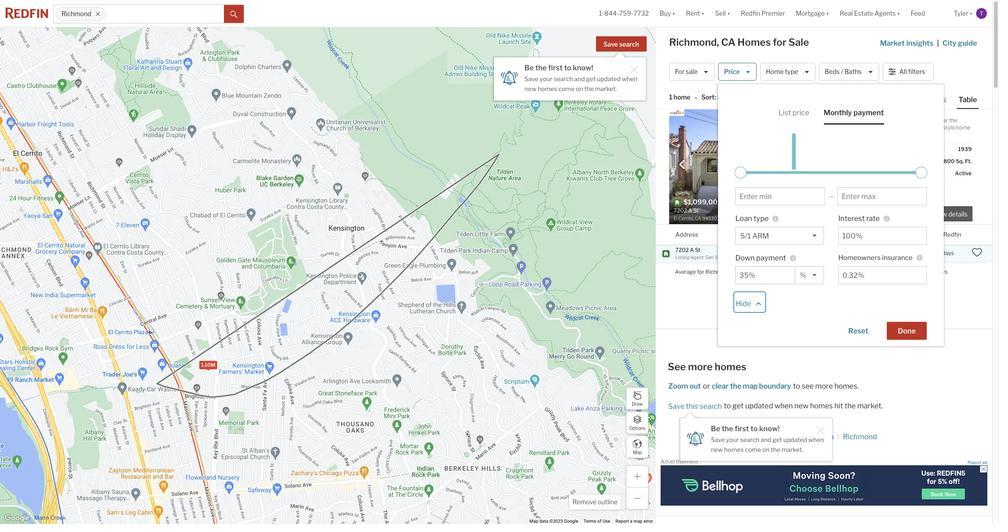 Task type: locate. For each thing, give the bounding box(es) containing it.
tyler
[[954, 10, 969, 17]]

:
[[715, 94, 716, 101]]

▾ right the tyler
[[970, 10, 973, 17]]

sale
[[686, 68, 698, 76]]

outline
[[598, 499, 618, 507]]

down
[[736, 254, 755, 263]]

1 vertical spatial redfin
[[944, 231, 962, 238]]

draw
[[632, 402, 643, 407]]

type inside home type button
[[785, 68, 799, 76]]

1 vertical spatial map
[[634, 520, 643, 525]]

  text field for homeowners insurance
[[843, 272, 923, 280]]

this down out
[[686, 403, 699, 411]]

photo of 7202 a st, el cerrito, ca 94530 image
[[670, 110, 824, 225]]

border,
[[850, 124, 868, 131]]

a left the error at the bottom of page
[[630, 520, 633, 525]]

photos button
[[921, 95, 957, 108]]

2 vertical spatial market.
[[782, 447, 804, 454]]

0 vertical spatial market.
[[595, 85, 617, 92]]

know!
[[573, 64, 594, 72], [760, 425, 780, 434]]

▾ right agents
[[898, 10, 900, 17]]

map left boundary
[[743, 383, 758, 391]]

0 vertical spatial days
[[943, 250, 955, 257]]

0 horizontal spatial on
[[576, 85, 583, 92]]

updated down zoom out or clear the map boundary to see more homes.
[[746, 402, 773, 411]]

1 horizontal spatial home
[[957, 124, 971, 131]]

1 horizontal spatial a
[[885, 117, 888, 124]]

1 ▾ from the left
[[673, 10, 676, 17]]

0 vertical spatial map
[[743, 383, 758, 391]]

/
[[841, 68, 844, 76]]

exudes
[[832, 132, 850, 138]]

redfin premier button
[[736, 0, 791, 27]]

save inside button
[[604, 40, 618, 48]]

home
[[766, 68, 784, 76]]

1,836 down rate
[[870, 250, 884, 257]]

1 horizontal spatial of
[[879, 117, 884, 124]]

2 vertical spatial new
[[711, 447, 723, 454]]

2 horizontal spatial market.
[[858, 402, 883, 411]]

▾ right 'rent'
[[702, 10, 705, 17]]

1 horizontal spatial for
[[773, 36, 787, 48]]

report for report ad
[[968, 461, 982, 466]]

list price
[[779, 109, 810, 117]]

1 vertical spatial report
[[616, 520, 629, 525]]

2 horizontal spatial new
[[795, 402, 809, 411]]

2 vertical spatial 2.5
[[844, 269, 852, 276]]

guide
[[958, 39, 978, 48]]

▾ for buy ▾
[[673, 10, 676, 17]]

0 horizontal spatial updated
[[597, 75, 621, 83]]

for sale button
[[670, 63, 715, 81]]

2.5 down "homeowners"
[[844, 269, 852, 276]]

20
[[935, 250, 942, 257]]

heading
[[674, 198, 747, 222]]

1 horizontal spatial on
[[763, 447, 770, 454]]

0 horizontal spatial report
[[616, 520, 629, 525]]

map for map
[[633, 450, 642, 456]]

list price element
[[779, 101, 810, 125]]

your
[[540, 75, 553, 83], [727, 437, 739, 444]]

redfin right on
[[944, 231, 962, 238]]

1 vertical spatial updated
[[746, 402, 773, 411]]

1 vertical spatial get
[[733, 402, 744, 411]]

get
[[586, 75, 596, 83], [733, 402, 744, 411], [773, 437, 783, 444]]

1 vertical spatial map
[[530, 520, 539, 525]]

when right redfin link
[[809, 437, 824, 444]]

0 horizontal spatial 1,836
[[801, 198, 820, 206]]

1 vertical spatial know!
[[760, 425, 780, 434]]

1 horizontal spatial 4
[[821, 269, 825, 276]]

3 ▾ from the left
[[728, 10, 730, 17]]

2 ▾ from the left
[[702, 10, 705, 17]]

all filters
[[900, 68, 926, 76]]

richmond
[[62, 10, 91, 18], [843, 433, 877, 442]]

payment down arm on the right
[[757, 254, 786, 263]]

0 vertical spatial richmond
[[62, 10, 91, 18]]

0 vertical spatial payment
[[854, 109, 884, 117]]

1 horizontal spatial be
[[711, 425, 721, 434]]

1 vertical spatial new
[[795, 402, 809, 411]]

of left use
[[598, 520, 602, 525]]

baths right /
[[845, 68, 862, 76]]

(download all)
[[826, 325, 868, 333]]

map for map data ©2023 google
[[530, 520, 539, 525]]

updated down to get updated when new homes hit the market.
[[784, 437, 808, 444]]

maximum price slider
[[916, 167, 928, 179]]

type right loan
[[754, 215, 769, 223]]

real estate agents ▾
[[840, 10, 900, 17]]

status
[[913, 170, 929, 177]]

beds / baths button
[[819, 63, 880, 81]]

richmond down the hit
[[843, 433, 877, 442]]

0 vertical spatial new
[[525, 85, 537, 92]]

0 vertical spatial baths
[[845, 68, 862, 76]]

real estate agents ▾ link
[[840, 0, 900, 27]]

4 ▾ from the left
[[827, 10, 829, 17]]

for left sale
[[773, 36, 787, 48]]

be the first to know!
[[525, 64, 594, 72], [711, 425, 780, 434]]

1 vertical spatial home
[[957, 124, 971, 131]]

home right the style
[[957, 124, 971, 131]]

dialog
[[719, 84, 945, 347]]

6 ▾ from the left
[[970, 10, 973, 17]]

0 vertical spatial report
[[968, 461, 982, 466]]

beds inside button
[[825, 68, 840, 76]]

table button
[[957, 95, 979, 109]]

style
[[943, 124, 955, 131]]

sq.
[[956, 158, 964, 165]]

baths down "interest" in the top of the page
[[847, 231, 863, 238]]

type inside dialog
[[754, 215, 769, 223]]

$1,099,000 for 20 days
[[772, 250, 802, 257]]

beds
[[825, 68, 840, 76], [824, 231, 838, 238]]

be the first to know! for the bottom be the first to know! dialog
[[711, 425, 780, 434]]

more right see on the right bottom of page
[[816, 383, 833, 391]]

$/sq.ft.
[[907, 231, 927, 238]]

buy
[[660, 10, 671, 17]]

cerrito
[[738, 250, 762, 257]]

on
[[576, 85, 583, 92], [763, 447, 770, 454]]

dialog containing list price
[[719, 84, 945, 347]]

$1,099,000 up % at the right bottom of the page
[[772, 250, 802, 257]]

0 vertical spatial be the first to know! dialog
[[494, 52, 646, 100]]

buy ▾ button
[[655, 0, 681, 27]]

type for loan type
[[754, 215, 769, 223]]

market
[[881, 39, 905, 48]]

▾ right sell
[[728, 10, 730, 17]]

for down agent:
[[697, 269, 705, 276]]

1 vertical spatial 4
[[821, 269, 825, 276]]

1 vertical spatial richmond
[[843, 433, 877, 442]]

save this search
[[669, 403, 722, 411]]

tranquil
[[889, 117, 908, 124]]

buy ▾
[[660, 10, 676, 17]]

1 horizontal spatial get
[[733, 402, 744, 411]]

1 horizontal spatial redfin
[[771, 433, 793, 442]]

home right 1
[[674, 94, 691, 101]]

type right "home"
[[785, 68, 799, 76]]

2 vertical spatial when
[[809, 437, 824, 444]]

0 vertical spatial for
[[773, 36, 787, 48]]

payment up 'border,'
[[854, 109, 884, 117]]

new
[[525, 85, 537, 92], [795, 402, 809, 411], [711, 447, 723, 454]]

market.
[[595, 85, 617, 92], [858, 402, 883, 411], [782, 447, 804, 454]]

favorite button image
[[807, 112, 822, 127]]

st
[[695, 247, 701, 253]]

1 vertical spatial your
[[727, 437, 739, 444]]

map left data
[[530, 520, 539, 525]]

buy ▾ button
[[660, 0, 676, 27]]

user photo image
[[977, 8, 987, 19]]

▾ right mortgage on the right top
[[827, 10, 829, 17]]

4 up the loan type
[[769, 198, 773, 206]]

0 vertical spatial save your search and get updated when new homes come on the market.
[[525, 75, 638, 92]]

1 horizontal spatial this
[[869, 124, 878, 131]]

for
[[773, 36, 787, 48], [697, 269, 705, 276]]

monthly
[[824, 109, 852, 117]]

hide
[[736, 300, 751, 308]]

save
[[604, 40, 618, 48], [525, 75, 539, 83], [669, 403, 685, 411], [711, 437, 725, 444]]

1 horizontal spatial richmond
[[843, 433, 877, 442]]

0 horizontal spatial richmond
[[62, 10, 91, 18]]

2.5 for 20 days
[[847, 250, 855, 257]]

mortgage ▾
[[796, 10, 829, 17]]

report inside 'button'
[[968, 461, 982, 466]]

▾ for rent ▾
[[702, 10, 705, 17]]

home inside nestled at the end of a tranquil cul-de-sac near the albany border, this charming mediterranean-style home exudes vintag...
[[957, 124, 971, 131]]

map inside "button"
[[633, 450, 642, 456]]

1 horizontal spatial new
[[711, 447, 723, 454]]

1 vertical spatial market.
[[858, 402, 883, 411]]

1 vertical spatial payment
[[757, 254, 786, 263]]

days
[[943, 250, 955, 257], [936, 269, 948, 276]]

1 horizontal spatial be the first to know!
[[711, 425, 780, 434]]

days for 20 days
[[943, 250, 955, 257]]

•
[[695, 94, 697, 102]]

redfin left 'premier'
[[741, 10, 761, 17]]

richmond:
[[706, 269, 733, 276]]

5/1 arm
[[741, 232, 769, 241]]

insights
[[907, 39, 934, 48]]

rent
[[686, 10, 700, 17]]

be the first to know! dialog
[[494, 52, 646, 100], [681, 414, 833, 462]]

interest
[[839, 215, 865, 223]]

0 vertical spatial 1,836
[[801, 198, 820, 206]]

none
[[877, 170, 891, 177]]

updated down save search
[[597, 75, 621, 83]]

1 vertical spatial of
[[598, 520, 602, 525]]

0 horizontal spatial more
[[688, 361, 713, 373]]

2 vertical spatial redfin
[[771, 433, 793, 442]]

0 vertical spatial know!
[[573, 64, 594, 72]]

1 horizontal spatial 1,836
[[870, 250, 884, 257]]

1 vertical spatial and
[[761, 437, 772, 444]]

a up charming
[[885, 117, 888, 124]]

beds for beds / baths
[[825, 68, 840, 76]]

location
[[731, 231, 755, 238]]

1 vertical spatial be the first to know!
[[711, 425, 780, 434]]

beds down favorite this home image
[[824, 231, 838, 238]]

2.5 left —
[[784, 198, 795, 206]]

▾
[[673, 10, 676, 17], [702, 10, 705, 17], [728, 10, 730, 17], [827, 10, 829, 17], [898, 10, 900, 17], [970, 10, 973, 17]]

1 vertical spatial this
[[686, 403, 699, 411]]

loan
[[736, 215, 752, 223]]

options
[[630, 426, 646, 431]]

  text field down "down payment"
[[740, 272, 792, 280]]

cul-
[[910, 117, 919, 124]]

type for home type
[[785, 68, 799, 76]]

1 vertical spatial first
[[735, 425, 749, 434]]

hit
[[835, 402, 844, 411]]

ad region
[[661, 466, 988, 507]]

4 right % at the right bottom of the page
[[821, 269, 825, 276]]

0 vertical spatial $1,099,000
[[772, 250, 802, 257]]

google image
[[2, 513, 32, 525]]

2 horizontal spatial get
[[773, 437, 783, 444]]

location button
[[731, 225, 755, 245]]

come
[[559, 85, 575, 92], [745, 447, 761, 454]]

richmond left remove richmond image
[[62, 10, 91, 18]]

report right use
[[616, 520, 629, 525]]

report a map error link
[[616, 520, 653, 525]]

terms of use link
[[584, 520, 611, 525]]

$1,099,000 left % at the right bottom of the page
[[770, 269, 800, 276]]

redfin inside button
[[741, 10, 761, 17]]

1 horizontal spatial type
[[785, 68, 799, 76]]

▾ right buy
[[673, 10, 676, 17]]

1 horizontal spatial more
[[816, 383, 833, 391]]

1.10m
[[201, 363, 215, 369]]

redfin left california
[[771, 433, 793, 442]]

1 vertical spatial for
[[697, 269, 705, 276]]

days right 20
[[943, 250, 955, 257]]

remove outline
[[573, 499, 618, 507]]

1 horizontal spatial report
[[968, 461, 982, 466]]

  text field down rate
[[843, 232, 923, 241]]

2.5 down baths button
[[847, 250, 855, 257]]

1 horizontal spatial when
[[775, 402, 793, 411]]

report for report a map error
[[616, 520, 629, 525]]

see more homes
[[668, 361, 747, 373]]

1 vertical spatial a
[[630, 520, 633, 525]]

search inside button
[[620, 40, 639, 48]]

options button
[[626, 412, 649, 435]]

1 horizontal spatial market.
[[782, 447, 804, 454]]

agent:
[[691, 255, 705, 260]]

  text field
[[843, 232, 923, 241], [740, 272, 792, 280], [843, 272, 923, 280]]

minimum price slider
[[735, 167, 747, 179]]

None search field
[[106, 5, 224, 23]]

0 vertical spatial a
[[885, 117, 888, 124]]

map down options
[[633, 450, 642, 456]]

this down "end"
[[869, 124, 878, 131]]

more up out
[[688, 361, 713, 373]]

when down boundary
[[775, 402, 793, 411]]

of right "end"
[[879, 117, 884, 124]]

1 vertical spatial on
[[763, 447, 770, 454]]

map left the error at the bottom of page
[[634, 520, 643, 525]]

0 vertical spatial type
[[785, 68, 799, 76]]

market. for the leftmost be the first to know! dialog
[[595, 85, 617, 92]]

0 horizontal spatial be the first to know!
[[525, 64, 594, 72]]

redfin for redfin
[[771, 433, 793, 442]]

2 horizontal spatial redfin
[[944, 231, 962, 238]]

Enter min text field
[[740, 193, 821, 201]]

1 horizontal spatial be the first to know! dialog
[[681, 414, 833, 462]]

a inside nestled at the end of a tranquil cul-de-sac near the albany border, this charming mediterranean-style home exudes vintag...
[[885, 117, 888, 124]]

0 vertical spatial first
[[549, 64, 563, 72]]

0 horizontal spatial redfin
[[741, 10, 761, 17]]

days right 21
[[936, 269, 948, 276]]

favorite this home image
[[972, 248, 983, 258]]

when down save search
[[622, 75, 638, 83]]

0 horizontal spatial save your search and get updated when new homes come on the market.
[[525, 75, 638, 92]]

1,836 left —
[[801, 198, 820, 206]]

and for the bottom be the first to know! dialog
[[761, 437, 772, 444]]

1 horizontal spatial payment
[[854, 109, 884, 117]]

beds left /
[[825, 68, 840, 76]]

0 horizontal spatial payment
[[757, 254, 786, 263]]

0 vertical spatial be the first to know!
[[525, 64, 594, 72]]

1 horizontal spatial and
[[761, 437, 772, 444]]

  text field down homeowners insurance
[[843, 272, 923, 280]]

▾ for mortgage ▾
[[827, 10, 829, 17]]

0 vertical spatial beds
[[825, 68, 840, 76]]

baths inside button
[[845, 68, 862, 76]]

next button image
[[807, 160, 816, 169]]

ft.
[[966, 158, 972, 165]]

1 horizontal spatial map
[[743, 383, 758, 391]]

report left ad
[[968, 461, 982, 466]]

el
[[731, 250, 737, 257]]

0 vertical spatial map
[[633, 450, 642, 456]]

ad
[[983, 461, 988, 466]]

map
[[633, 450, 642, 456], [530, 520, 539, 525]]

1 horizontal spatial save your search and get updated when new homes come on the market.
[[711, 437, 824, 454]]

market insights | city guide
[[881, 39, 978, 48]]

for sale
[[675, 68, 698, 76]]



Task type: vqa. For each thing, say whether or not it's contained in the screenshot.
Beds / Baths button
yes



Task type: describe. For each thing, give the bounding box(es) containing it.
clear
[[712, 383, 729, 391]]

previous button image
[[678, 160, 687, 169]]

—
[[829, 193, 834, 200]]

or
[[703, 383, 710, 391]]

report a map error
[[616, 520, 653, 525]]

photos
[[923, 96, 947, 104]]

0 horizontal spatial be the first to know! dialog
[[494, 52, 646, 100]]

0 horizontal spatial of
[[598, 520, 602, 525]]

sac
[[927, 117, 936, 124]]

homes
[[738, 36, 771, 48]]

agents
[[875, 10, 896, 17]]

save this search button
[[668, 403, 723, 411]]

all
[[900, 68, 907, 76]]

0 vertical spatial 2.5
[[784, 198, 795, 206]]

view details
[[933, 211, 968, 218]]

21 days
[[930, 269, 948, 276]]

market. for the bottom be the first to know! dialog
[[782, 447, 804, 454]]

city guide link
[[943, 38, 979, 49]]

3,800 sq. ft.
[[939, 158, 972, 165]]

0 horizontal spatial your
[[540, 75, 553, 83]]

0 horizontal spatial first
[[549, 64, 563, 72]]

data
[[540, 520, 549, 525]]

1 vertical spatial more
[[816, 383, 833, 391]]

21
[[930, 269, 935, 276]]

report ad
[[968, 461, 988, 466]]

0 vertical spatial on
[[576, 85, 583, 92]]

sale
[[789, 36, 809, 48]]

of inside nestled at the end of a tranquil cul-de-sac near the albany border, this charming mediterranean-style home exudes vintag...
[[879, 117, 884, 124]]

out
[[690, 383, 701, 391]]

real
[[840, 10, 853, 17]]

stern
[[715, 255, 727, 260]]

done button
[[887, 322, 927, 340]]

favorite this home image
[[831, 209, 841, 219]]

844-
[[605, 10, 619, 17]]

0 vertical spatial updated
[[597, 75, 621, 83]]

  text field for interest rate
[[843, 232, 923, 241]]

arm
[[753, 232, 769, 241]]

price
[[725, 68, 740, 76]]

price button
[[719, 63, 757, 81]]

Enter max text field
[[842, 193, 923, 201]]

0 horizontal spatial know!
[[573, 64, 594, 72]]

0 horizontal spatial when
[[622, 75, 638, 83]]

listing
[[676, 255, 690, 260]]

remove richmond image
[[95, 11, 101, 17]]

be the first to know! for the leftmost be the first to know! dialog
[[525, 64, 594, 72]]

details
[[949, 211, 968, 218]]

reset button
[[837, 322, 880, 340]]

charming
[[879, 124, 903, 131]]

albany
[[832, 124, 849, 131]]

1 home • sort : recommended
[[670, 94, 763, 102]]

view details link
[[928, 206, 973, 222]]

redfin inside button
[[944, 231, 962, 238]]

see
[[668, 361, 686, 373]]

done
[[898, 327, 916, 336]]

richmond, ca homes for sale
[[670, 36, 809, 48]]

2.5 for 21 days
[[844, 269, 852, 276]]

0 vertical spatial more
[[688, 361, 713, 373]]

mediterranean-
[[904, 124, 943, 131]]

1 vertical spatial come
[[745, 447, 761, 454]]

on redfin
[[935, 231, 962, 238]]

filters
[[909, 68, 926, 76]]

sell ▾ button
[[710, 0, 736, 27]]

list
[[779, 109, 791, 117]]

terms
[[584, 520, 597, 525]]

1
[[670, 94, 673, 101]]

1 vertical spatial save your search and get updated when new homes come on the market.
[[711, 437, 824, 454]]

feed
[[911, 10, 926, 17]]

payment for monthly payment
[[854, 109, 884, 117]]

see
[[802, 383, 814, 391]]

rent ▾
[[686, 10, 705, 17]]

1-844-759-7732 link
[[599, 10, 649, 17]]

rent ▾ button
[[686, 0, 705, 27]]

all)
[[859, 325, 868, 333]]

hide button
[[736, 294, 765, 312]]

geri
[[706, 255, 714, 260]]

ca
[[722, 36, 736, 48]]

1 horizontal spatial first
[[735, 425, 749, 434]]

beds for beds
[[824, 231, 838, 238]]

remove
[[573, 499, 597, 507]]

submit search image
[[230, 11, 238, 18]]

monthly payment
[[824, 109, 884, 117]]

error
[[644, 520, 653, 525]]

759-
[[619, 10, 634, 17]]

homeowners
[[839, 254, 881, 262]]

0 horizontal spatial for
[[697, 269, 705, 276]]

▾ for sell ▾
[[728, 10, 730, 17]]

map region
[[0, 11, 717, 525]]

new for the leftmost be the first to know! dialog
[[525, 85, 537, 92]]

reset
[[849, 327, 869, 336]]

payment for down payment
[[757, 254, 786, 263]]

nestled at the end of a tranquil cul-de-sac near the albany border, this charming mediterranean-style home exudes vintag...
[[832, 117, 971, 138]]

▾ for tyler ▾
[[970, 10, 973, 17]]

boundary
[[759, 383, 792, 391]]

2 vertical spatial updated
[[784, 437, 808, 444]]

1 vertical spatial baths
[[847, 231, 863, 238]]

1 horizontal spatial know!
[[760, 425, 780, 434]]

view details button
[[928, 207, 973, 222]]

get for the leftmost be the first to know! dialog
[[586, 75, 596, 83]]

redfin for redfin premier
[[741, 10, 761, 17]]

1 vertical spatial be the first to know! dialog
[[681, 414, 833, 462]]

1 vertical spatial 1,836
[[870, 250, 884, 257]]

active
[[955, 170, 972, 177]]

on
[[935, 231, 943, 238]]

1 horizontal spatial your
[[727, 437, 739, 444]]

address button
[[676, 225, 698, 245]]

1 vertical spatial be
[[711, 425, 721, 434]]

google
[[564, 520, 579, 525]]

1-844-759-7732
[[599, 10, 649, 17]]

sell ▾ button
[[715, 0, 730, 27]]

rent ▾ button
[[681, 0, 710, 27]]

$599
[[907, 250, 921, 257]]

1 vertical spatial when
[[775, 402, 793, 411]]

$1,099,000 for 21 days
[[770, 269, 800, 276]]

get for the bottom be the first to know! dialog
[[773, 437, 783, 444]]

de-
[[919, 117, 927, 124]]

home type
[[766, 68, 799, 76]]

and for the leftmost be the first to know! dialog
[[575, 75, 585, 83]]

home inside 1 home • sort : recommended
[[674, 94, 691, 101]]

a
[[690, 247, 694, 253]]

0 vertical spatial 4
[[769, 198, 773, 206]]

this inside nestled at the end of a tranquil cul-de-sac near the albany border, this charming mediterranean-style home exudes vintag...
[[869, 124, 878, 131]]

0 horizontal spatial this
[[686, 403, 699, 411]]

0 horizontal spatial a
[[630, 520, 633, 525]]

remove outline button
[[570, 495, 621, 511]]

report ad button
[[968, 461, 988, 467]]

days for 21 days
[[936, 269, 948, 276]]

x-out this home image
[[849, 209, 859, 219]]

down payment
[[736, 254, 786, 263]]

(download
[[826, 325, 858, 333]]

0 horizontal spatial come
[[559, 85, 575, 92]]

0 horizontal spatial map
[[634, 520, 643, 525]]

beds / baths
[[825, 68, 862, 76]]

favorite button checkbox
[[807, 112, 822, 127]]

monthly payment element
[[824, 101, 884, 125]]

homeowners insurance
[[839, 254, 913, 262]]

insurance
[[883, 254, 913, 262]]

new for the bottom be the first to know! dialog
[[711, 447, 723, 454]]

0 vertical spatial be
[[525, 64, 534, 72]]

5 ▾ from the left
[[898, 10, 900, 17]]

home type button
[[760, 63, 816, 81]]

recommended button
[[716, 93, 771, 102]]

near
[[937, 117, 949, 124]]



